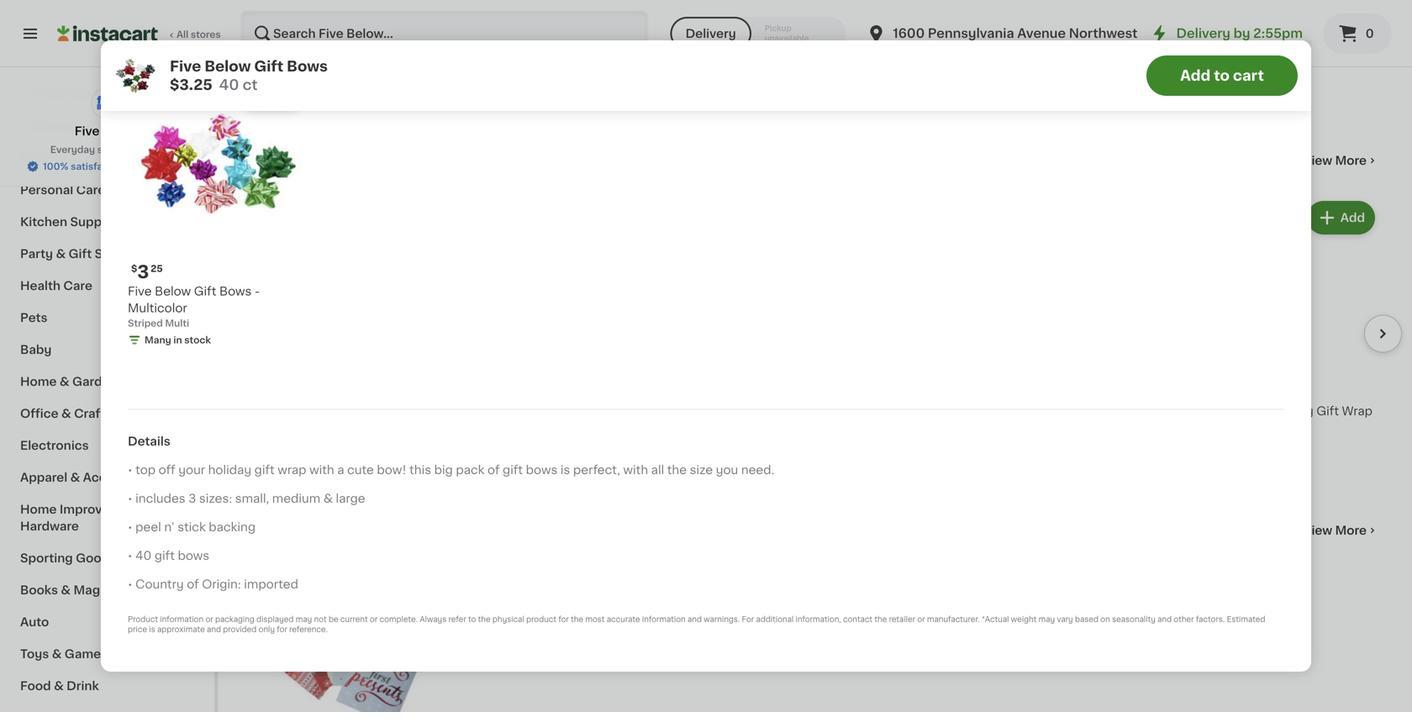 Task type: locate. For each thing, give the bounding box(es) containing it.
1 holiday from the left
[[889, 405, 934, 417]]

gift down n'
[[155, 550, 175, 562]]

monogram left "m"
[[699, 35, 763, 47]]

1 view more from the top
[[1304, 155, 1367, 166]]

1 horizontal spatial add
[[1341, 212, 1366, 224]]

product
[[128, 616, 158, 624]]

0 horizontal spatial product group
[[128, 73, 309, 350]]

2 horizontal spatial monogram
[[1279, 35, 1343, 47]]

40 inside five below gift bows $3.25 40 ct
[[219, 78, 239, 92]]

0 horizontal spatial fur
[[919, 35, 938, 47]]

1 horizontal spatial toys
[[94, 88, 122, 100]]

monogram for five
[[1279, 35, 1343, 47]]

1 horizontal spatial 00
[[466, 14, 479, 23]]

1 horizontal spatial to
[[1214, 69, 1230, 83]]

five for five below
[[75, 125, 100, 137]]

below inside five below gift bows - multicolor striped multi
[[155, 286, 191, 297]]

4 right items
[[262, 13, 274, 31]]

2 view more link from the top
[[1304, 522, 1379, 539]]

0 vertical spatial gifts
[[55, 56, 84, 68]]

2 view more from the top
[[1304, 525, 1367, 536]]

christmas for christmas toys & games
[[30, 88, 91, 100]]

to right the refer
[[468, 616, 476, 624]]

& inside food & drink link
[[54, 680, 64, 692]]

cream inside $ 4 five below monogram m stocking - cream
[[696, 52, 735, 64]]

$ up items
[[256, 14, 262, 23]]

five for five below gift bows - multicolor striped multi
[[128, 286, 152, 297]]

0 vertical spatial s
[[1269, 35, 1276, 47]]

supplies inside kitchen supplies link
[[70, 216, 123, 228]]

below inside five below christmas assorted shirt size gift boxes - merry
[[1039, 405, 1076, 417]]

cream inside the 4 five below s monogram stocking - cream s
[[1266, 52, 1305, 64]]

bows for five below gift bows - multicolor striped multi
[[219, 286, 252, 297]]

approximate
[[157, 626, 205, 634]]

100%
[[43, 162, 69, 171]]

on
[[1101, 616, 1111, 624]]

0 button
[[1323, 13, 1392, 54]]

3 left sizes:
[[189, 493, 196, 505]]

1 horizontal spatial $ 4 00
[[446, 13, 479, 31]]

to inside "product information or packaging displayed may not be current or complete. always refer to the physical product for the most accurate information and warnings. for additional information, contact the retailer or manufacturer. *actual weight may vary based on seasonality and other factors. estimated price is approximate and provided only for reference."
[[468, 616, 476, 624]]

0 vertical spatial games
[[137, 88, 179, 100]]

0 horizontal spatial $ 4 00
[[256, 13, 289, 31]]

0 vertical spatial care
[[76, 184, 105, 196]]

0 vertical spatial wrap
[[353, 152, 402, 169]]

personal care
[[20, 184, 105, 196]]

2 fur from the left
[[1109, 35, 1128, 47]]

cream down avenue
[[1021, 52, 1060, 64]]

striped
[[128, 319, 163, 328]]

five inside 4 five below faux fur stocking - cream
[[1012, 35, 1036, 47]]

household
[[20, 152, 86, 164]]

2 home from the top
[[20, 504, 57, 515]]

toys down auto
[[20, 648, 49, 660]]

&
[[125, 88, 134, 100], [406, 152, 421, 169], [56, 248, 66, 260], [60, 376, 69, 388], [61, 408, 71, 420], [442, 422, 452, 434], [70, 472, 80, 483], [323, 493, 333, 505], [144, 504, 154, 515], [61, 584, 71, 596], [52, 648, 62, 660], [54, 680, 64, 692]]

five for five below christmas assorted shirt size gift boxes - merry
[[1012, 405, 1036, 417]]

instacart logo image
[[57, 24, 158, 44]]

bows for five below gift bows $3.25 40 ct
[[287, 59, 328, 74]]

five inside five below gift bows - multicolor striped multi
[[128, 286, 152, 297]]

• left 'country'
[[128, 579, 133, 590]]

gift inside five below holiday stripes gift wrapping paper
[[822, 422, 845, 434]]

with left all
[[623, 464, 648, 476]]

6 4 from the left
[[1212, 13, 1224, 31]]

00 up five below j monogram stocking - cream
[[466, 14, 479, 23]]

None search field
[[240, 10, 649, 57]]

five inside five below christmas assorted shirt size gift boxes - merry
[[1012, 405, 1036, 417]]

- inside 4 five below faux fur stocking - cream
[[1012, 52, 1018, 64]]

0 vertical spatial supplies
[[70, 216, 123, 228]]

may left vary
[[1039, 616, 1055, 624]]

0 horizontal spatial information
[[160, 616, 204, 624]]

add button
[[1309, 203, 1374, 233]]

1 horizontal spatial and
[[688, 616, 702, 624]]

1 fur from the left
[[919, 35, 938, 47]]

2 horizontal spatial or
[[918, 616, 925, 624]]

1 horizontal spatial fur
[[1109, 35, 1128, 47]]

hardware
[[20, 520, 79, 532]]

1 vertical spatial is
[[149, 626, 155, 634]]

ct
[[243, 78, 258, 92]]

s left cart
[[1202, 69, 1209, 78]]

40 left "ct"
[[219, 78, 239, 92]]

2 more from the top
[[1336, 525, 1367, 536]]

0 horizontal spatial for
[[277, 626, 287, 634]]

0 horizontal spatial bows
[[178, 550, 210, 562]]

care
[[76, 184, 105, 196], [63, 280, 92, 292]]

0 horizontal spatial to
[[468, 616, 476, 624]]

0 horizontal spatial of
[[187, 579, 199, 590]]

bows inside five below gift bows - multicolor striped multi
[[219, 286, 252, 297]]

• left top at left
[[128, 464, 133, 476]]

$ 4 00 up five below j monogram stocking - cream
[[446, 13, 479, 31]]

stocking inside the 4 five below s monogram stocking - cream s
[[1202, 52, 1254, 64]]

delivery
[[1177, 27, 1231, 40], [686, 28, 736, 40]]

top
[[136, 464, 156, 476]]

or right the current at the bottom left of the page
[[370, 616, 378, 624]]

home & garden link
[[10, 366, 204, 398]]

everyday
[[50, 145, 95, 154]]

1 horizontal spatial holiday
[[1269, 405, 1314, 417]]

red right "tissue"
[[583, 405, 607, 417]]

$1.00 element
[[1202, 381, 1379, 403]]

1 horizontal spatial monogram
[[699, 35, 763, 47]]

gift
[[255, 464, 275, 476], [503, 464, 523, 476], [155, 550, 175, 562]]

$ inside $ 3 25
[[131, 264, 137, 273]]

1 horizontal spatial bows
[[526, 464, 558, 476]]

00 for five below cable knit christmas stocking - red
[[276, 14, 289, 23]]

1 more from the top
[[1336, 155, 1367, 166]]

five inside five below gift bows $3.25 40 ct
[[170, 59, 201, 74]]

- inside five below j monogram stocking - cream
[[497, 52, 503, 64]]

1 vertical spatial to
[[468, 616, 476, 624]]

monogram for 4
[[699, 35, 763, 47]]

below inside five below gift bows $3.25 40 ct
[[205, 59, 251, 74]]

2 $ 4 00 from the left
[[446, 13, 479, 31]]

below inside the 4 five below s monogram stocking - cream s
[[1229, 35, 1266, 47]]

1 • from the top
[[128, 464, 133, 476]]

2 • from the top
[[128, 493, 133, 505]]

1 horizontal spatial or
[[370, 616, 378, 624]]

cable
[[318, 35, 353, 47]]

christmas toys & games
[[30, 88, 179, 100]]

vary
[[1057, 616, 1073, 624]]

faux left buffalo
[[889, 35, 916, 47]]

toys & games
[[20, 648, 108, 660]]

1 information from the left
[[160, 616, 204, 624]]

0 horizontal spatial is
[[149, 626, 155, 634]]

3
[[137, 263, 149, 281], [189, 493, 196, 505]]

below inside five below peel 'n stick gift bows
[[279, 405, 315, 417]]

- inside five below cable knit christmas stocking - red red
[[371, 52, 376, 64]]

0 horizontal spatial faux
[[889, 35, 916, 47]]

bows inside five below gift bows $3.25 40 ct
[[287, 59, 328, 74]]

1 vertical spatial view more
[[1304, 525, 1367, 536]]

drink
[[67, 680, 99, 692]]

1 vertical spatial wrap
[[1342, 405, 1373, 417]]

4 • from the top
[[128, 550, 133, 562]]

fur up black
[[919, 35, 938, 47]]

home up hardware
[[20, 504, 57, 515]]

1 horizontal spatial delivery
[[1177, 27, 1231, 40]]

care for health care
[[63, 280, 92, 292]]

0 vertical spatial view more
[[1304, 155, 1367, 166]]

1 horizontal spatial gift
[[255, 464, 275, 476]]

five inside five below holiday stripes gift wrapping paper
[[822, 405, 846, 417]]

faux right avenue
[[1079, 35, 1106, 47]]

& inside five below gift tissue - red & green
[[442, 422, 452, 434]]

more
[[1336, 155, 1367, 166], [1336, 525, 1367, 536]]

1 vertical spatial gifts
[[76, 120, 105, 132]]

care down satisfaction
[[76, 184, 105, 196]]

five for five below j monogram stocking - cream
[[442, 35, 466, 47]]

$ left delivery button
[[636, 14, 642, 23]]

below for five below holiday gift wrap
[[1229, 405, 1266, 417]]

monogram inside the 4 five below s monogram stocking - cream s
[[1279, 35, 1343, 47]]

5 • from the top
[[128, 579, 133, 590]]

1 vertical spatial more
[[1336, 525, 1367, 536]]

0 vertical spatial add
[[1181, 69, 1211, 83]]

0 vertical spatial 3
[[137, 263, 149, 281]]

below inside $ 4 five below faux fur buffalo plaid stocking - black
[[849, 35, 886, 47]]

& inside christmas wrap & accessories link
[[406, 152, 421, 169]]

provided
[[223, 626, 257, 634]]

40
[[219, 78, 239, 92], [136, 550, 152, 562]]

supplies up party & gift supplies link
[[70, 216, 123, 228]]

$ 4 five below monogram m stocking - cream
[[632, 13, 777, 64]]

christmas wrap & accessories link
[[252, 151, 540, 171]]

4 up five below j monogram stocking - cream
[[452, 13, 464, 31]]

1 horizontal spatial information
[[642, 616, 686, 624]]

0 horizontal spatial 3
[[137, 263, 149, 281]]

item carousel region
[[252, 191, 1403, 494]]

gifts up 'everyday store prices'
[[76, 120, 105, 132]]

is left perfect,
[[561, 464, 570, 476]]

1 horizontal spatial accessories
[[425, 152, 540, 169]]

$ up plaid
[[826, 14, 832, 23]]

stock
[[184, 336, 211, 345]]

5 4 from the left
[[1022, 13, 1034, 31]]

2 information from the left
[[642, 616, 686, 624]]

0 horizontal spatial accessories
[[83, 472, 158, 483]]

2 vertical spatial red
[[583, 405, 607, 417]]

1 vertical spatial supplies
[[95, 248, 147, 260]]

4 right pennsylvania
[[1022, 13, 1034, 31]]

1 horizontal spatial wrap
[[1342, 405, 1373, 417]]

1 home from the top
[[20, 376, 57, 388]]

4 up plaid
[[832, 13, 844, 31]]

apparel & accessories
[[20, 472, 158, 483]]

improvement
[[60, 504, 141, 515]]

five for five below gift bows $3.25 40 ct
[[170, 59, 201, 74]]

below for five below gift bows
[[659, 405, 696, 417]]

4 left delivery button
[[642, 13, 654, 31]]

00 for five below j monogram stocking - cream
[[466, 14, 479, 23]]

based
[[1075, 616, 1099, 624]]

cream
[[506, 52, 545, 64], [696, 52, 735, 64], [1021, 52, 1060, 64], [1266, 52, 1305, 64]]

for
[[559, 616, 569, 624], [277, 626, 287, 634]]

more for christmas cards
[[1336, 525, 1367, 536]]

4 inside $ 4 five below faux fur buffalo plaid stocking - black
[[832, 13, 844, 31]]

0 horizontal spatial with
[[309, 464, 334, 476]]

delivery left "m"
[[686, 28, 736, 40]]

monogram right j
[[519, 35, 583, 47]]

many in stock
[[145, 336, 211, 345]]

1 vertical spatial bows
[[178, 550, 210, 562]]

for
[[742, 616, 754, 624]]

0 vertical spatial red
[[379, 52, 403, 64]]

0 horizontal spatial may
[[296, 616, 312, 624]]

2 cream from the left
[[696, 52, 735, 64]]

4 five below s monogram stocking - cream s
[[1202, 13, 1343, 78]]

• left includes
[[128, 493, 133, 505]]

1 horizontal spatial games
[[137, 88, 179, 100]]

1 vertical spatial care
[[63, 280, 92, 292]]

1 view from the top
[[1304, 155, 1333, 166]]

monogram inside $ 4 five below monogram m stocking - cream
[[699, 35, 763, 47]]

sporting goods
[[20, 552, 116, 564]]

add inside item carousel region
[[1341, 212, 1366, 224]]

information up approximate
[[160, 616, 204, 624]]

red down items
[[252, 69, 271, 78]]

$ left 25
[[131, 264, 137, 273]]

christmas toys & games link
[[10, 78, 204, 110]]

games right five below logo
[[137, 88, 179, 100]]

• country of origin: imported
[[128, 579, 298, 590]]

gift inside five below gift bows $3.25 40 ct
[[254, 59, 284, 74]]

$ inside $ 4 five below monogram m stocking - cream
[[636, 14, 642, 23]]

of left origin:
[[187, 579, 199, 590]]

1 view more link from the top
[[1304, 152, 1379, 169]]

gift right size
[[1127, 422, 1150, 434]]

40 down peel
[[136, 550, 152, 562]]

1 horizontal spatial with
[[623, 464, 648, 476]]

product group containing add
[[1202, 198, 1379, 433]]

1 vertical spatial 3
[[189, 493, 196, 505]]

monogram inside five below j monogram stocking - cream
[[519, 35, 583, 47]]

health
[[20, 280, 61, 292]]

1 00 from the left
[[276, 14, 289, 23]]

gift right stick
[[395, 405, 418, 417]]

need.
[[741, 464, 775, 476]]

4 cream from the left
[[1266, 52, 1305, 64]]

1 horizontal spatial may
[[1039, 616, 1055, 624]]

christmas
[[252, 52, 313, 64], [30, 88, 91, 100], [252, 152, 349, 169], [1079, 405, 1139, 417], [252, 522, 349, 539]]

below for five below gift bows $3.25 40 ct
[[205, 59, 251, 74]]

and down packaging
[[207, 626, 221, 634]]

office & craft link
[[10, 398, 204, 430]]

holiday inside five below holiday stripes gift wrapping paper
[[889, 405, 934, 417]]

backing
[[209, 521, 256, 533]]

and left warnings.
[[688, 616, 702, 624]]

is inside "product information or packaging displayed may not be current or complete. always refer to the physical product for the most accurate information and warnings. for additional information, contact the retailer or manufacturer. *actual weight may vary based on seasonality and other factors. estimated price is approximate and provided only for reference."
[[149, 626, 155, 634]]

4 inside $ 4 five below monogram m stocking - cream
[[642, 13, 654, 31]]

home improvement & hardware link
[[10, 494, 204, 542]]

five inside five below cable knit christmas stocking - red red
[[252, 35, 276, 47]]

apparel
[[20, 472, 67, 483]]

add to cart button
[[1147, 55, 1298, 96]]

refer
[[449, 616, 466, 624]]

0 horizontal spatial add
[[1181, 69, 1211, 83]]

1 horizontal spatial of
[[488, 464, 500, 476]]

1 vertical spatial view more link
[[1304, 522, 1379, 539]]

cream down the 2:55pm
[[1266, 52, 1305, 64]]

3 • from the top
[[128, 521, 133, 533]]

home inside home improvement & hardware
[[20, 504, 57, 515]]

0 horizontal spatial wrap
[[353, 152, 402, 169]]

cream down j
[[506, 52, 545, 64]]

- inside the 4 five below s monogram stocking - cream s
[[1257, 52, 1263, 64]]

beauty gifts
[[30, 120, 105, 132]]

delivery inside button
[[686, 28, 736, 40]]

of right the pack
[[488, 464, 500, 476]]

information right accurate
[[642, 616, 686, 624]]

five inside five below j monogram stocking - cream
[[442, 35, 466, 47]]

$ inside $ 4 five below faux fur buffalo plaid stocking - black
[[826, 14, 832, 23]]

& inside office & craft link
[[61, 408, 71, 420]]

supplies inside party & gift supplies link
[[95, 248, 147, 260]]

below for five below j monogram stocking - cream
[[469, 35, 506, 47]]

pack
[[456, 464, 485, 476]]

below inside five below holiday stripes gift wrapping paper
[[849, 405, 886, 417]]

2 horizontal spatial red
[[583, 405, 607, 417]]

cream inside 4 five below faux fur stocking - cream
[[1021, 52, 1060, 64]]

3 cream from the left
[[1021, 52, 1060, 64]]

1 vertical spatial accessories
[[83, 472, 158, 483]]

below for five below
[[103, 125, 140, 137]]

below inside 4 five below faux fur stocking - cream
[[1039, 35, 1076, 47]]

4 4 from the left
[[832, 13, 844, 31]]

the left most
[[571, 616, 584, 624]]

physical
[[493, 616, 525, 624]]

below for five below gift tissue - red & green
[[469, 405, 506, 417]]

view
[[1304, 155, 1333, 166], [1304, 525, 1333, 536]]

• right goods
[[128, 550, 133, 562]]

$ up five below j monogram stocking - cream
[[446, 14, 452, 23]]

2 00 from the left
[[466, 14, 479, 23]]

knit
[[356, 35, 380, 47]]

0 horizontal spatial red
[[252, 69, 271, 78]]

0 horizontal spatial delivery
[[686, 28, 736, 40]]

gifts right 'top'
[[55, 56, 84, 68]]

• for • includes 3 sizes: small, medium & large
[[128, 493, 133, 505]]

health care
[[20, 280, 92, 292]]

other
[[1174, 616, 1194, 624]]

gift inside five below gift bows - multicolor striped multi
[[194, 286, 216, 297]]

big
[[434, 464, 453, 476]]

0 horizontal spatial games
[[65, 648, 108, 660]]

product group containing 3
[[128, 73, 309, 350]]

gift up stock
[[194, 286, 216, 297]]

2 with from the left
[[623, 464, 648, 476]]

christmas wrap & accessories
[[252, 152, 540, 169]]

auto
[[20, 616, 49, 628]]

five inside $ 4 five below monogram m stocking - cream
[[632, 35, 656, 47]]

home for home & garden
[[20, 376, 57, 388]]

holiday down $1.00 element
[[1269, 405, 1314, 417]]

bows inside five below gift bows button
[[724, 405, 756, 417]]

cream inside five below j monogram stocking - cream
[[506, 52, 545, 64]]

for down displayed
[[277, 626, 287, 634]]

2 monogram from the left
[[699, 35, 763, 47]]

below inside five below gift tissue - red & green
[[469, 405, 506, 417]]

0 vertical spatial bows
[[526, 464, 558, 476]]

3 monogram from the left
[[1279, 35, 1343, 47]]

1 vertical spatial view
[[1304, 525, 1333, 536]]

kitchen supplies link
[[10, 206, 204, 238]]

for right product
[[559, 616, 569, 624]]

• for • 40 gift bows
[[128, 550, 133, 562]]

gift right the pack
[[503, 464, 523, 476]]

christmas inside five below christmas assorted shirt size gift boxes - merry
[[1079, 405, 1139, 417]]

by
[[1234, 27, 1251, 40]]

current
[[340, 616, 368, 624]]

1 horizontal spatial s
[[1269, 35, 1276, 47]]

- inside $ 4 five below faux fur buffalo plaid stocking - black
[[909, 52, 915, 64]]

gift inside five below peel 'n stick gift bows
[[395, 405, 418, 417]]

to left cart
[[1214, 69, 1230, 83]]

0 vertical spatial 40
[[219, 78, 239, 92]]

s
[[1269, 35, 1276, 47], [1202, 69, 1209, 78]]

may
[[296, 616, 312, 624], [1039, 616, 1055, 624]]

3 left 25
[[137, 263, 149, 281]]

2 may from the left
[[1039, 616, 1055, 624]]

- inside five below gift bows - multicolor striped multi
[[255, 286, 260, 297]]

1 $ 4 00 from the left
[[256, 13, 289, 31]]

3 4 from the left
[[642, 13, 654, 31]]

• left peel
[[128, 521, 133, 533]]

auto link
[[10, 606, 204, 638]]

- inside $ 4 five below monogram m stocking - cream
[[687, 52, 693, 64]]

gift left wrapping
[[822, 422, 845, 434]]

below for five below cable knit christmas stocking - red red
[[279, 35, 315, 47]]

may up reference.
[[296, 616, 312, 624]]

• for • top off your holiday gift wrap with a cute bow! this big pack of gift bows is perfect, with all the size you need.
[[128, 464, 133, 476]]

1 horizontal spatial faux
[[1079, 35, 1106, 47]]

holiday up paper
[[889, 405, 934, 417]]

faux inside $ 4 five below faux fur buffalo plaid stocking - black
[[889, 35, 916, 47]]

1 vertical spatial toys
[[20, 648, 49, 660]]

five inside five below gift tissue - red & green
[[442, 405, 466, 417]]

delivery button
[[671, 17, 752, 50]]

below inside five below j monogram stocking - cream
[[469, 35, 506, 47]]

1 vertical spatial s
[[1202, 69, 1209, 78]]

00 up five below cable knit christmas stocking - red red
[[276, 14, 289, 23]]

0 vertical spatial view more link
[[1304, 152, 1379, 169]]

games up drink
[[65, 648, 108, 660]]

supplies up $ 3 25 on the top left of page
[[95, 248, 147, 260]]

view more link
[[1304, 152, 1379, 169], [1304, 522, 1379, 539]]

gift left "tissue"
[[508, 405, 531, 417]]

cream down delivery button
[[696, 52, 735, 64]]

fur right avenue
[[1109, 35, 1128, 47]]

multi
[[165, 319, 189, 328]]

$ for five below gift bows - multicolor
[[131, 264, 137, 273]]

many
[[145, 336, 171, 345]]

with left a
[[309, 464, 334, 476]]

0 vertical spatial more
[[1336, 155, 1367, 166]]

4 left by
[[1212, 13, 1224, 31]]

the left physical in the left bottom of the page
[[478, 616, 491, 624]]

s right by
[[1269, 35, 1276, 47]]

2 faux from the left
[[1079, 35, 1106, 47]]

00
[[276, 14, 289, 23], [466, 14, 479, 23]]

below inside five below cable knit christmas stocking - red red
[[279, 35, 315, 47]]

1 vertical spatial home
[[20, 504, 57, 515]]

large
[[336, 493, 365, 505]]

1 monogram from the left
[[519, 35, 583, 47]]

1 horizontal spatial product group
[[1202, 198, 1379, 433]]

monogram left 0
[[1279, 35, 1343, 47]]

2 horizontal spatial gift
[[503, 464, 523, 476]]

or left packaging
[[206, 616, 213, 624]]

4 inside the 4 five below s monogram stocking - cream s
[[1212, 13, 1224, 31]]

0 vertical spatial for
[[559, 616, 569, 624]]

five below link
[[75, 87, 140, 140]]

assorted
[[1012, 422, 1066, 434]]

below
[[279, 35, 315, 47], [469, 35, 506, 47], [659, 35, 696, 47], [849, 35, 886, 47], [1039, 35, 1076, 47], [1229, 35, 1266, 47], [205, 59, 251, 74], [103, 125, 140, 137], [155, 286, 191, 297], [279, 405, 315, 417], [469, 405, 506, 417], [659, 405, 696, 417], [849, 405, 886, 417], [1039, 405, 1076, 417], [1229, 405, 1266, 417]]

bows down • peel n' stick backing
[[178, 550, 210, 562]]

2 horizontal spatial and
[[1158, 616, 1172, 624]]

& inside party & gift supplies link
[[56, 248, 66, 260]]

details
[[128, 436, 171, 447]]

christmas for christmas cards
[[252, 522, 349, 539]]

1 horizontal spatial is
[[561, 464, 570, 476]]

add for add
[[1341, 212, 1366, 224]]

is
[[561, 464, 570, 476], [149, 626, 155, 634]]

delivery left by
[[1177, 27, 1231, 40]]

0 vertical spatial view
[[1304, 155, 1333, 166]]

and left other
[[1158, 616, 1172, 624]]

gift left wrap
[[255, 464, 275, 476]]

0 horizontal spatial 40
[[136, 550, 152, 562]]

shirt
[[1069, 422, 1097, 434]]

peel
[[318, 405, 344, 417]]

$ 4 00 up five below gift bows $3.25 40 ct
[[256, 13, 289, 31]]

2 view from the top
[[1304, 525, 1333, 536]]

care down party & gift supplies
[[63, 280, 92, 292]]

-
[[371, 52, 376, 64], [497, 52, 503, 64], [687, 52, 693, 64], [909, 52, 915, 64], [1012, 52, 1018, 64], [1257, 52, 1263, 64], [255, 286, 260, 297], [575, 405, 580, 417], [1052, 439, 1057, 451]]

gift up "ct"
[[254, 59, 284, 74]]

is down product
[[149, 626, 155, 634]]

1 horizontal spatial 40
[[219, 78, 239, 92]]

below for five below peel 'n stick gift bows
[[279, 405, 315, 417]]

cart
[[1233, 69, 1265, 83]]

1 faux from the left
[[889, 35, 916, 47]]

five below gift bows
[[632, 405, 756, 417]]

home up "office"
[[20, 376, 57, 388]]

1 cream from the left
[[506, 52, 545, 64]]

0 vertical spatial home
[[20, 376, 57, 388]]

bows down five below gift tissue - red & green
[[526, 464, 558, 476]]

1 may from the left
[[296, 616, 312, 624]]

toys down top gifts link
[[94, 88, 122, 100]]

five inside five below peel 'n stick gift bows
[[252, 405, 276, 417]]

or right retailer
[[918, 616, 925, 624]]

product group
[[128, 73, 309, 350], [1202, 198, 1379, 433]]

red down knit
[[379, 52, 403, 64]]

0 horizontal spatial or
[[206, 616, 213, 624]]

2 holiday from the left
[[1269, 405, 1314, 417]]

party & gift supplies link
[[10, 238, 204, 270]]

1 vertical spatial red
[[252, 69, 271, 78]]



Task type: describe. For each thing, give the bounding box(es) containing it.
five below gift bows - multicolor striped multi
[[128, 286, 260, 328]]

below for five below holiday stripes gift wrapping paper
[[849, 405, 886, 417]]

2 or from the left
[[370, 616, 378, 624]]

garden
[[72, 376, 117, 388]]

1600 pennsylvania avenue northwest
[[893, 27, 1138, 40]]

0 vertical spatial toys
[[94, 88, 122, 100]]

only
[[259, 626, 275, 634]]

related
[[128, 27, 200, 45]]

& inside apparel & accessories link
[[70, 472, 80, 483]]

1 vertical spatial 40
[[136, 550, 152, 562]]

small,
[[235, 493, 269, 505]]

0 vertical spatial is
[[561, 464, 570, 476]]

home improvement & hardware
[[20, 504, 154, 532]]

1 horizontal spatial red
[[379, 52, 403, 64]]

gift inside five below christmas assorted shirt size gift boxes - merry
[[1127, 422, 1150, 434]]

bows inside five below peel 'n stick gift bows
[[252, 422, 285, 434]]

related items
[[128, 27, 257, 45]]

view more link for christmas wrap & accessories
[[1304, 152, 1379, 169]]

2 4 from the left
[[452, 13, 464, 31]]

2:55pm
[[1254, 27, 1303, 40]]

northwest
[[1069, 27, 1138, 40]]

$ 3 25
[[131, 263, 163, 281]]

christmas cards
[[252, 522, 409, 539]]

wrap inside button
[[1342, 405, 1373, 417]]

below for five below gift bows - multicolor striped multi
[[155, 286, 191, 297]]

bows for five below gift bows
[[724, 405, 756, 417]]

1 vertical spatial of
[[187, 579, 199, 590]]

n'
[[164, 521, 175, 533]]

gifts for top gifts
[[55, 56, 84, 68]]

top gifts
[[30, 56, 84, 68]]

five for five below holiday stripes gift wrapping paper
[[822, 405, 846, 417]]

stores
[[191, 30, 221, 39]]

information,
[[796, 616, 841, 624]]

view for christmas wrap & accessories
[[1304, 155, 1333, 166]]

five for five below gift tissue - red & green
[[442, 405, 466, 417]]

gift down $1.00 element
[[1317, 405, 1339, 417]]

stocking inside five below j monogram stocking - cream
[[442, 52, 494, 64]]

0
[[1366, 28, 1374, 40]]

1600
[[893, 27, 925, 40]]

five below gift bows $3.25 40 ct
[[170, 59, 328, 92]]

five inside the 4 five below s monogram stocking - cream s
[[1202, 35, 1226, 47]]

all stores link
[[57, 10, 222, 57]]

five for five below cable knit christmas stocking - red red
[[252, 35, 276, 47]]

below for five below christmas assorted shirt size gift boxes - merry
[[1039, 405, 1076, 417]]

fur inside $ 4 five below faux fur buffalo plaid stocking - black
[[919, 35, 938, 47]]

gifts for beauty gifts
[[76, 120, 105, 132]]

1 4 from the left
[[262, 13, 274, 31]]

0 horizontal spatial toys
[[20, 648, 49, 660]]

below inside $ 4 five below monogram m stocking - cream
[[659, 35, 696, 47]]

electronics link
[[10, 430, 204, 462]]

stocking inside 4 five below faux fur stocking - cream
[[1131, 35, 1183, 47]]

displayed
[[257, 616, 294, 624]]

paper
[[907, 422, 942, 434]]

fur inside 4 five below faux fur stocking - cream
[[1109, 35, 1128, 47]]

stick
[[178, 521, 206, 533]]

delivery for delivery
[[686, 28, 736, 40]]

five below gift tissue - red & green
[[442, 405, 607, 434]]

electronics
[[20, 440, 89, 452]]

add for add to cart
[[1181, 69, 1211, 83]]

1 with from the left
[[309, 464, 334, 476]]

product group inside item carousel region
[[1202, 198, 1379, 433]]

be
[[329, 616, 339, 624]]

gift inside five below gift tissue - red & green
[[508, 405, 531, 417]]

magazines
[[74, 584, 139, 596]]

christmas for christmas wrap & accessories
[[252, 152, 349, 169]]

4 five below faux fur stocking - cream
[[1012, 13, 1183, 64]]

black
[[918, 52, 950, 64]]

apparel & accessories link
[[10, 462, 204, 494]]

beauty
[[30, 120, 73, 132]]

& inside christmas toys & games link
[[125, 88, 134, 100]]

contact
[[843, 616, 873, 624]]

five below logo image
[[91, 87, 123, 119]]

'n
[[347, 405, 360, 417]]

personal care link
[[10, 174, 204, 206]]

4 inside 4 five below faux fur stocking - cream
[[1022, 13, 1034, 31]]

the right all
[[667, 464, 687, 476]]

boxes
[[1012, 439, 1049, 451]]

wrap
[[278, 464, 307, 476]]

five below cable knit christmas stocking - red red
[[252, 35, 403, 78]]

guarantee
[[129, 162, 178, 171]]

delivery for delivery by 2:55pm
[[1177, 27, 1231, 40]]

$3.25
[[170, 78, 212, 92]]

product
[[526, 616, 557, 624]]

merry
[[1060, 439, 1095, 451]]

five inside $ 4 five below faux fur buffalo plaid stocking - black
[[822, 35, 846, 47]]

five for five below holiday gift wrap
[[1202, 405, 1226, 417]]

to inside button
[[1214, 69, 1230, 83]]

red inside five below gift tissue - red & green
[[583, 405, 607, 417]]

service type group
[[671, 17, 846, 50]]

$ 4 00 for five below cable knit christmas stocking - red
[[256, 13, 289, 31]]

household link
[[10, 142, 204, 174]]

wrapping
[[848, 422, 904, 434]]

estimated
[[1227, 616, 1266, 624]]

kitchen supplies
[[20, 216, 123, 228]]

0 vertical spatial accessories
[[425, 152, 540, 169]]

pets link
[[10, 302, 204, 334]]

0 horizontal spatial gift
[[155, 550, 175, 562]]

view more for christmas wrap & accessories
[[1304, 155, 1367, 166]]

tissue
[[534, 405, 572, 417]]

$ for five below cable knit christmas stocking - red
[[256, 14, 262, 23]]

3 or from the left
[[918, 616, 925, 624]]

pets
[[20, 312, 47, 324]]

$ for five below j monogram stocking - cream
[[446, 14, 452, 23]]

more for christmas wrap & accessories
[[1336, 155, 1367, 166]]

multicolor
[[128, 302, 187, 314]]

• for • country of origin: imported
[[128, 579, 133, 590]]

0 horizontal spatial and
[[207, 626, 221, 634]]

1 vertical spatial games
[[65, 648, 108, 660]]

holiday for gift
[[1269, 405, 1314, 417]]

the left retailer
[[875, 616, 887, 624]]

100% satisfaction guarantee button
[[26, 156, 188, 173]]

in
[[174, 336, 182, 345]]

- inside five below christmas assorted shirt size gift boxes - merry
[[1052, 439, 1057, 451]]

size
[[1100, 422, 1124, 434]]

j
[[508, 35, 516, 47]]

view more for christmas cards
[[1304, 525, 1367, 536]]

gift down the kitchen supplies
[[69, 248, 92, 260]]

five below holiday gift wrap button
[[1202, 198, 1379, 433]]

all
[[177, 30, 189, 39]]

gift up size
[[699, 405, 721, 417]]

stocking inside $ 4 five below faux fur buffalo plaid stocking - black
[[854, 52, 906, 64]]

peel
[[136, 521, 161, 533]]

most
[[586, 616, 605, 624]]

view more link for christmas cards
[[1304, 522, 1379, 539]]

stocking inside $ 4 five below monogram m stocking - cream
[[632, 52, 684, 64]]

health care link
[[10, 270, 204, 302]]

view for christmas cards
[[1304, 525, 1333, 536]]

care for personal care
[[76, 184, 105, 196]]

& inside home & garden link
[[60, 376, 69, 388]]

cute
[[347, 464, 374, 476]]

- inside five below gift tissue - red & green
[[575, 405, 580, 417]]

1 or from the left
[[206, 616, 213, 624]]

*actual
[[982, 616, 1009, 624]]

packaging
[[215, 616, 255, 624]]

& inside home improvement & hardware
[[144, 504, 154, 515]]

1 horizontal spatial 3
[[189, 493, 196, 505]]

& inside books & magazines link
[[61, 584, 71, 596]]

five for five below peel 'n stick gift bows
[[252, 405, 276, 417]]

retailer
[[889, 616, 916, 624]]

home for home improvement & hardware
[[20, 504, 57, 515]]

store
[[97, 145, 122, 154]]

five below christmas assorted shirt size gift boxes - merry button
[[1012, 198, 1189, 467]]

• for • peel n' stick backing
[[128, 521, 133, 533]]

origin:
[[202, 579, 241, 590]]

0 horizontal spatial s
[[1202, 69, 1209, 78]]

• top off your holiday gift wrap with a cute bow! this big pack of gift bows is perfect, with all the size you need.
[[128, 464, 775, 476]]

christmas inside five below cable knit christmas stocking - red red
[[252, 52, 313, 64]]

$ 4 five below faux fur buffalo plaid stocking - black
[[822, 13, 984, 64]]

off
[[159, 464, 175, 476]]

delivery by 2:55pm
[[1177, 27, 1303, 40]]

books
[[20, 584, 58, 596]]

& inside 'toys & games' link
[[52, 648, 62, 660]]

party & gift supplies
[[20, 248, 147, 260]]

0 vertical spatial of
[[488, 464, 500, 476]]

stocking inside five below cable knit christmas stocking - red red
[[316, 52, 368, 64]]

five for five below gift bows
[[632, 405, 656, 417]]

food & drink
[[20, 680, 99, 692]]

faux inside 4 five below faux fur stocking - cream
[[1079, 35, 1106, 47]]

holiday for stripes
[[889, 405, 934, 417]]

includes
[[136, 493, 186, 505]]

five below
[[75, 125, 140, 137]]

1 vertical spatial for
[[277, 626, 287, 634]]

$ 4 00 for five below j monogram stocking - cream
[[446, 13, 479, 31]]

five below peel 'n stick gift bows button
[[252, 198, 429, 450]]

1 horizontal spatial for
[[559, 616, 569, 624]]

complete.
[[380, 616, 418, 624]]

baby
[[20, 344, 52, 356]]



Task type: vqa. For each thing, say whether or not it's contained in the screenshot.
information
yes



